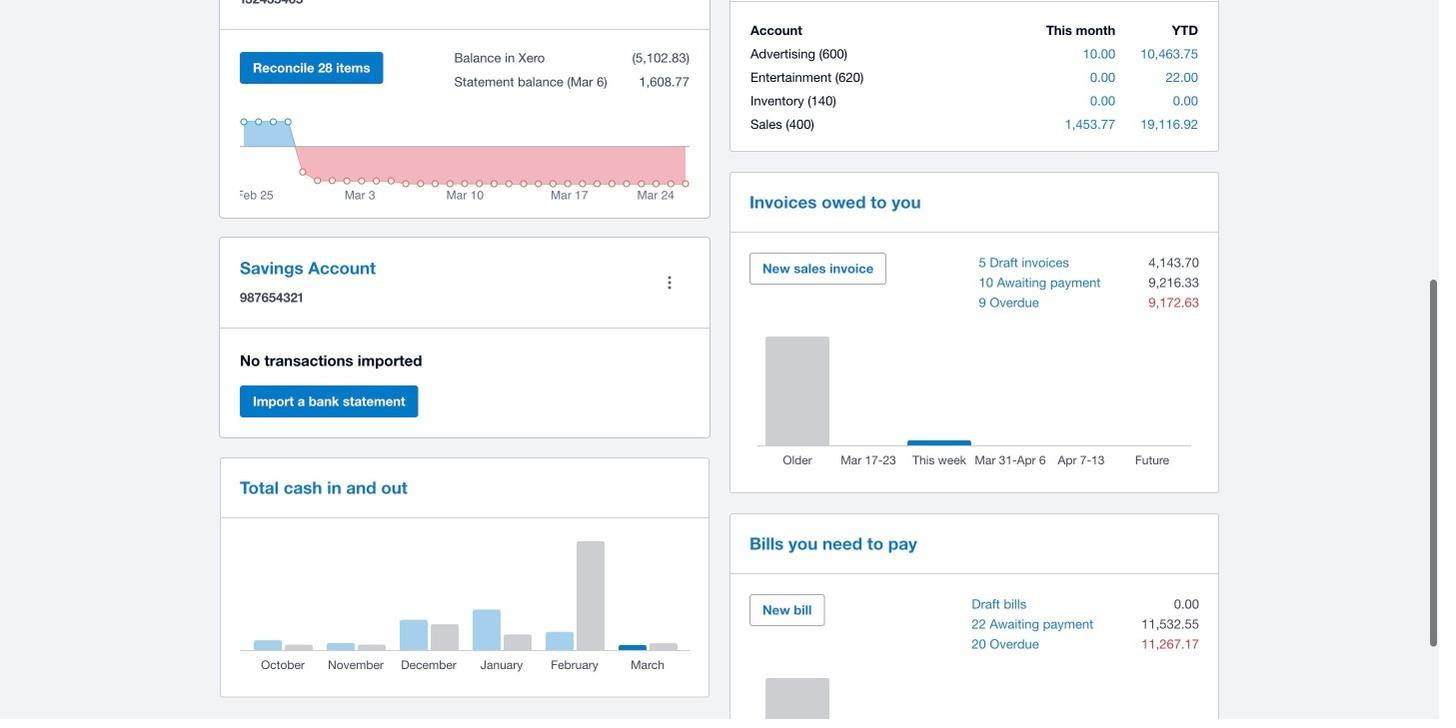 Task type: vqa. For each thing, say whether or not it's contained in the screenshot.
the trial,
no



Task type: locate. For each thing, give the bounding box(es) containing it.
manage menu toggle image
[[650, 263, 690, 303]]



